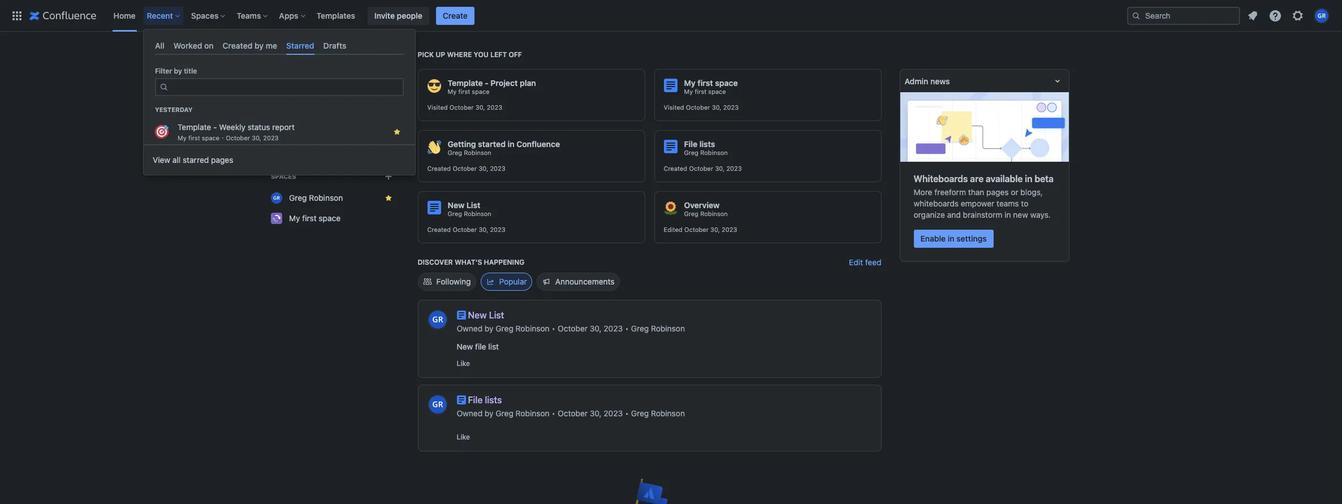 Task type: vqa. For each thing, say whether or not it's contained in the screenshot.
right spaces
yes



Task type: describe. For each thing, give the bounding box(es) containing it.
up
[[436, 50, 445, 59]]

visited october 30, 2023 for my
[[664, 104, 739, 111]]

template - project plan
[[448, 78, 536, 88]]

project
[[491, 78, 518, 88]]

starred link
[[264, 91, 400, 111]]

october 30, 2023 button for new list
[[558, 323, 623, 334]]

freeform
[[935, 187, 966, 197]]

greg robinson image for new list
[[429, 311, 447, 329]]

happening
[[484, 258, 525, 267]]

new
[[1014, 210, 1029, 219]]

whiteboards are available in beta more freeform than pages or blogs, whiteboards empower teams to organize and brainstorm in new ways.
[[914, 174, 1054, 219]]

view all starred pages link
[[144, 149, 415, 171]]

created down file lists greg robinson
[[664, 165, 688, 172]]

drafts link
[[264, 111, 400, 131]]

popular button
[[481, 273, 532, 291]]

worked on
[[174, 41, 214, 50]]

my first space link for my
[[684, 88, 726, 96]]

worked
[[174, 41, 202, 50]]

yesterday
[[155, 106, 193, 113]]

organize
[[914, 210, 945, 219]]

than
[[969, 187, 985, 197]]

Filter by title text field
[[172, 79, 396, 95]]

2 vertical spatial new
[[457, 342, 473, 351]]

view
[[153, 155, 170, 164]]

october 30, 2023 button for file lists
[[558, 408, 623, 419]]

1 vertical spatial new list
[[468, 310, 504, 320]]

visited october 30, 2023 for template
[[427, 104, 503, 111]]

more
[[914, 187, 933, 197]]

1 vertical spatial starred
[[289, 96, 316, 105]]

announcements button
[[537, 273, 620, 291]]

0 horizontal spatial greg robinson
[[289, 193, 343, 203]]

templates link
[[313, 7, 359, 25]]

home link
[[110, 7, 139, 25]]

following button
[[418, 273, 476, 291]]

0 horizontal spatial pages
[[211, 155, 233, 164]]

all
[[155, 41, 165, 50]]

my first space ・ october 30, 2023
[[178, 134, 279, 141]]

edit
[[849, 257, 863, 267]]

edit feed button
[[849, 257, 882, 268]]

unstar this space image
[[384, 194, 393, 203]]

banner containing home
[[0, 0, 1343, 32]]

file for file lists
[[468, 395, 483, 405]]

blogs,
[[1021, 187, 1043, 197]]

1 vertical spatial overview
[[684, 200, 720, 210]]

owned by greg robinson • october 30, 2023 • greg robinson for list
[[457, 324, 685, 333]]

1 like button from the top
[[457, 359, 470, 368]]

created by me
[[223, 41, 277, 50]]

by down file lists link
[[485, 409, 494, 418]]

lists for file lists greg robinson
[[700, 139, 715, 149]]

off
[[509, 50, 522, 59]]

beta
[[1035, 174, 1054, 184]]

robinson inside file lists greg robinson
[[701, 149, 728, 156]]

popular
[[499, 277, 527, 286]]

file lists
[[468, 395, 502, 405]]

by down the new list link on the bottom of the page
[[485, 324, 494, 333]]

visited for template - project plan
[[427, 104, 448, 111]]

:sunglasses: image
[[427, 79, 441, 93]]

recent link
[[264, 70, 400, 91]]

overview link
[[264, 50, 400, 70]]

new file list
[[457, 342, 499, 351]]

create
[[443, 10, 468, 20]]

people
[[397, 10, 423, 20]]

:sunglasses: image
[[427, 79, 441, 93]]

enable in settings
[[921, 234, 987, 243]]

confluence
[[517, 139, 560, 149]]

file lists link
[[468, 394, 504, 406]]

by left me
[[255, 41, 264, 50]]

template for template - weekly status report
[[178, 122, 211, 132]]

in right enable
[[948, 234, 955, 243]]

what's
[[455, 258, 482, 267]]

settings icon image
[[1292, 9, 1305, 22]]

invite people
[[375, 10, 423, 20]]

created up discover
[[427, 226, 451, 233]]

pick up where you left off
[[418, 50, 522, 59]]

edit feed
[[849, 257, 882, 267]]

owned for file
[[457, 409, 483, 418]]

enable
[[921, 234, 946, 243]]

1 horizontal spatial list
[[489, 310, 504, 320]]

tab list containing all
[[151, 36, 409, 55]]

discover what's happening
[[418, 258, 525, 267]]

pick
[[418, 50, 434, 59]]

2 like button from the top
[[457, 433, 470, 442]]

admin news
[[905, 76, 950, 86]]

0
[[317, 137, 322, 145]]

teams
[[237, 10, 261, 20]]

group containing overview
[[264, 50, 400, 152]]

title
[[184, 67, 197, 75]]

invite people button
[[368, 7, 429, 25]]

plan
[[520, 78, 536, 88]]

edited
[[664, 226, 683, 233]]

teams button
[[233, 7, 272, 25]]

filter
[[155, 67, 172, 75]]

discover
[[418, 258, 453, 267]]

teams
[[997, 199, 1019, 208]]

started
[[478, 139, 506, 149]]

empower
[[961, 199, 995, 208]]

me
[[266, 41, 277, 50]]

getting started in confluence greg robinson
[[448, 139, 560, 156]]

:wave: image
[[427, 140, 441, 154]]

brainstorm
[[963, 210, 1003, 219]]

in up "blogs,"
[[1025, 174, 1033, 184]]

feed
[[866, 257, 882, 267]]

admin
[[905, 76, 929, 86]]

template - weekly status report
[[178, 122, 295, 132]]

0 horizontal spatial my first space link
[[264, 208, 400, 229]]

1 vertical spatial spaces
[[271, 173, 296, 180]]

spaces button
[[188, 7, 230, 25]]

templates
[[317, 10, 355, 20]]

edited october 30, 2023
[[664, 226, 738, 233]]

report
[[272, 122, 295, 132]]

1 vertical spatial recent
[[289, 75, 314, 85]]

apps
[[279, 10, 299, 20]]



Task type: locate. For each thing, give the bounding box(es) containing it.
1 vertical spatial template
[[178, 122, 211, 132]]

created october 30, 2023 down file lists greg robinson
[[664, 165, 742, 172]]

1 vertical spatial owned by greg robinson • october 30, 2023 • greg robinson
[[457, 409, 685, 418]]

1 horizontal spatial recent
[[289, 75, 314, 85]]

1 vertical spatial drafts
[[289, 116, 311, 126]]

spaces up on
[[191, 10, 219, 20]]

- for weekly
[[213, 122, 217, 132]]

recent down "overview" link
[[289, 75, 314, 85]]

help icon image
[[1269, 9, 1283, 22]]

october 30, 2023 button
[[558, 323, 623, 334], [558, 408, 623, 419]]

greg inside file lists greg robinson
[[684, 149, 699, 156]]

confluence image
[[29, 9, 96, 22], [29, 9, 96, 22]]

drafts down templates 'link'
[[323, 41, 347, 50]]

0 vertical spatial like
[[457, 359, 470, 368]]

created october 30, 2023 for getting
[[427, 165, 506, 172]]

in
[[508, 139, 515, 149], [1025, 174, 1033, 184], [1005, 210, 1011, 219], [948, 234, 955, 243]]

create link
[[436, 7, 475, 25]]

0 horizontal spatial list
[[467, 200, 481, 210]]

0 vertical spatial starred
[[286, 41, 314, 50]]

starred
[[183, 155, 209, 164]]

pages inside whiteboards are available in beta more freeform than pages or blogs, whiteboards empower teams to organize and brainstorm in new ways.
[[987, 187, 1009, 197]]

0 vertical spatial list
[[467, 200, 481, 210]]

view all starred pages
[[153, 155, 233, 164]]

created october 30, 2023 up what's
[[427, 226, 506, 233]]

global element
[[7, 0, 1125, 31]]

my first space link for template
[[448, 88, 490, 96]]

pages down available
[[987, 187, 1009, 197]]

on
[[204, 41, 214, 50]]

file for file lists greg robinson
[[684, 139, 698, 149]]

template down pick up where you left off
[[448, 78, 483, 88]]

- left project
[[485, 78, 489, 88]]

unstar template - weekly status report image
[[393, 127, 402, 136]]

new
[[448, 200, 465, 210], [468, 310, 487, 320], [457, 342, 473, 351]]

1 horizontal spatial spaces
[[271, 173, 296, 180]]

news
[[931, 76, 950, 86]]

0 horizontal spatial drafts
[[289, 116, 311, 126]]

visited october 30, 2023 down template - project plan
[[427, 104, 503, 111]]

1 like from the top
[[457, 359, 470, 368]]

drafts inside group
[[289, 116, 311, 126]]

1 vertical spatial file
[[468, 395, 483, 405]]

:wave: image
[[427, 140, 441, 154]]

1 horizontal spatial visited october 30, 2023
[[664, 104, 739, 111]]

tab list
[[151, 36, 409, 55]]

2 greg robinson image from the top
[[429, 396, 447, 414]]

1 visited from the left
[[427, 104, 448, 111]]

in inside getting started in confluence greg robinson
[[508, 139, 515, 149]]

whiteboards
[[914, 174, 968, 184]]

greg
[[448, 149, 462, 156], [684, 149, 699, 156], [289, 193, 307, 203], [448, 210, 462, 217], [684, 210, 699, 217], [496, 324, 514, 333], [631, 324, 649, 333], [496, 409, 514, 418], [631, 409, 649, 418]]

my
[[684, 78, 696, 88], [448, 88, 457, 95], [684, 88, 693, 95], [178, 134, 187, 141], [289, 213, 300, 223]]

owned down file lists
[[457, 409, 483, 418]]

pages down '・'
[[211, 155, 233, 164]]

greg inside getting started in confluence greg robinson
[[448, 149, 462, 156]]

my first space link
[[448, 88, 490, 96], [684, 88, 726, 96], [264, 208, 400, 229]]

greg robinson down view all starred pages link
[[289, 193, 343, 203]]

like down new file list
[[457, 359, 470, 368]]

1 vertical spatial like
[[457, 433, 470, 441]]

2 horizontal spatial greg robinson
[[684, 210, 728, 217]]

recent up 'all'
[[147, 10, 173, 20]]

spaces down view all starred pages link
[[271, 173, 296, 180]]

file inside file lists greg robinson
[[684, 139, 698, 149]]

1 visited october 30, 2023 from the left
[[427, 104, 503, 111]]

0 vertical spatial owned by greg robinson • october 30, 2023 • greg robinson
[[457, 324, 685, 333]]

0 vertical spatial greg robinson image
[[429, 311, 447, 329]]

2 october 30, 2023 button from the top
[[558, 408, 623, 419]]

my first space
[[684, 78, 738, 88], [448, 88, 490, 95], [684, 88, 726, 95], [289, 213, 340, 223]]

greg robinson image for file lists
[[429, 396, 447, 414]]

overview up recent link
[[289, 55, 323, 65]]

starred
[[286, 41, 314, 50], [289, 96, 316, 105]]

visited up file lists greg robinson
[[664, 104, 684, 111]]

-
[[485, 78, 489, 88], [213, 122, 217, 132]]

home
[[113, 10, 136, 20]]

settings
[[957, 234, 987, 243]]

admin news button
[[901, 70, 1069, 92]]

all
[[173, 155, 181, 164]]

like button down file lists
[[457, 433, 470, 442]]

0 vertical spatial file
[[684, 139, 698, 149]]

1 vertical spatial greg robinson image
[[429, 396, 447, 414]]

1 october 30, 2023 button from the top
[[558, 323, 623, 334]]

pages
[[211, 155, 233, 164], [987, 187, 1009, 197]]

greg robinson for overview
[[684, 210, 728, 217]]

2 owned from the top
[[457, 409, 483, 418]]

1 owned by greg robinson • october 30, 2023 • greg robinson from the top
[[457, 324, 685, 333]]

owned by greg robinson • october 30, 2023 • greg robinson for lists
[[457, 409, 685, 418]]

greg robinson image left file lists
[[429, 396, 447, 414]]

1 horizontal spatial pages
[[987, 187, 1009, 197]]

like
[[457, 359, 470, 368], [457, 433, 470, 441]]

1 vertical spatial pages
[[987, 187, 1009, 197]]

october
[[450, 104, 474, 111], [686, 104, 710, 111], [226, 134, 250, 141], [453, 165, 477, 172], [689, 165, 714, 172], [453, 226, 477, 233], [685, 226, 709, 233], [558, 324, 588, 333], [558, 409, 588, 418]]

recent button
[[143, 7, 184, 25]]

visited for my first space
[[664, 104, 684, 111]]

:sunflower: image
[[664, 201, 678, 215]]

created down :wave: icon
[[427, 165, 451, 172]]

2 visited from the left
[[664, 104, 684, 111]]

like down file lists
[[457, 433, 470, 441]]

robinson inside getting started in confluence greg robinson
[[464, 149, 492, 156]]

0 horizontal spatial -
[[213, 122, 217, 132]]

1 horizontal spatial visited
[[664, 104, 684, 111]]

overview
[[289, 55, 323, 65], [684, 200, 720, 210]]

0 horizontal spatial spaces
[[191, 10, 219, 20]]

0 vertical spatial spaces
[[191, 10, 219, 20]]

:sunflower: image
[[664, 201, 678, 215]]

announcements
[[555, 277, 615, 286]]

greg robinson up edited october 30, 2023
[[684, 210, 728, 217]]

1 horizontal spatial overview
[[684, 200, 720, 210]]

Search field
[[1128, 7, 1241, 25]]

0 horizontal spatial recent
[[147, 10, 173, 20]]

space
[[715, 78, 738, 88], [472, 88, 490, 95], [709, 88, 726, 95], [202, 134, 220, 141], [319, 213, 340, 223]]

where
[[447, 50, 472, 59]]

like button down new file list
[[457, 359, 470, 368]]

overview up edited october 30, 2023
[[684, 200, 720, 210]]

1 vertical spatial like button
[[457, 433, 470, 442]]

created october 30, 2023 for file
[[664, 165, 742, 172]]

search image
[[1132, 11, 1141, 20]]

new list
[[448, 200, 481, 210], [468, 310, 504, 320]]

- up my first space ・ october 30, 2023
[[213, 122, 217, 132]]

first
[[698, 78, 713, 88], [459, 88, 470, 95], [695, 88, 707, 95], [188, 134, 200, 141], [302, 213, 316, 223]]

owned up new file list
[[457, 324, 483, 333]]

0 vertical spatial drafts
[[323, 41, 347, 50]]

file
[[684, 139, 698, 149], [468, 395, 483, 405]]

0 vertical spatial new list
[[448, 200, 481, 210]]

1 horizontal spatial my first space link
[[448, 88, 490, 96]]

1 vertical spatial october 30, 2023 button
[[558, 408, 623, 419]]

lists
[[700, 139, 715, 149], [485, 395, 502, 405]]

2 owned by greg robinson • october 30, 2023 • greg robinson from the top
[[457, 409, 685, 418]]

1 greg robinson image from the top
[[429, 311, 447, 329]]

recent inside dropdown button
[[147, 10, 173, 20]]

created right on
[[223, 41, 253, 50]]

0 vertical spatial owned
[[457, 324, 483, 333]]

greg robinson up what's
[[448, 210, 492, 217]]

enable in settings link
[[914, 230, 994, 248]]

1 vertical spatial new
[[468, 310, 487, 320]]

1 horizontal spatial drafts
[[323, 41, 347, 50]]

spaces inside popup button
[[191, 10, 219, 20]]

notification icon image
[[1247, 9, 1260, 22]]

0 vertical spatial -
[[485, 78, 489, 88]]

by left title at the left
[[174, 67, 182, 75]]

or
[[1011, 187, 1019, 197]]

banner
[[0, 0, 1343, 32]]

0 vertical spatial recent
[[147, 10, 173, 20]]

you
[[474, 50, 489, 59]]

owned by greg robinson • october 30, 2023 • greg robinson
[[457, 324, 685, 333], [457, 409, 685, 418]]

0 vertical spatial like button
[[457, 359, 470, 368]]

2 visited october 30, 2023 from the left
[[664, 104, 739, 111]]

available
[[986, 174, 1023, 184]]

0 vertical spatial lists
[[700, 139, 715, 149]]

tasks
[[289, 136, 309, 146]]

0 vertical spatial template
[[448, 78, 483, 88]]

1 vertical spatial lists
[[485, 395, 502, 405]]

appswitcher icon image
[[10, 9, 24, 22]]

in down teams
[[1005, 210, 1011, 219]]

visited october 30, 2023 up file lists greg robinson
[[664, 104, 739, 111]]

0 vertical spatial pages
[[211, 155, 233, 164]]

are
[[971, 174, 984, 184]]

1 horizontal spatial -
[[485, 78, 489, 88]]

list
[[488, 342, 499, 351]]

visited down :sunglasses: icon
[[427, 104, 448, 111]]

owned for new
[[457, 324, 483, 333]]

1 horizontal spatial greg robinson
[[448, 210, 492, 217]]

file
[[475, 342, 486, 351]]

0 horizontal spatial file
[[468, 395, 483, 405]]

created october 30, 2023 down "getting"
[[427, 165, 506, 172]]

1 horizontal spatial file
[[684, 139, 698, 149]]

starred down filter by title text field
[[289, 96, 316, 105]]

template down yesterday
[[178, 122, 211, 132]]

30,
[[476, 104, 485, 111], [712, 104, 722, 111], [252, 134, 261, 141], [479, 165, 488, 172], [715, 165, 725, 172], [479, 226, 488, 233], [711, 226, 720, 233], [590, 324, 602, 333], [590, 409, 602, 418]]

invite
[[375, 10, 395, 20]]

owned
[[457, 324, 483, 333], [457, 409, 483, 418]]

starred right me
[[286, 41, 314, 50]]

file lists greg robinson
[[684, 139, 728, 156]]

0 horizontal spatial lists
[[485, 395, 502, 405]]

getting
[[448, 139, 476, 149]]

left
[[491, 50, 507, 59]]

greg robinson image down following button
[[429, 311, 447, 329]]

1 vertical spatial owned
[[457, 409, 483, 418]]

spaces
[[191, 10, 219, 20], [271, 173, 296, 180]]

0 vertical spatial overview
[[289, 55, 323, 65]]

1 vertical spatial -
[[213, 122, 217, 132]]

visited
[[427, 104, 448, 111], [664, 104, 684, 111]]

0 horizontal spatial overview
[[289, 55, 323, 65]]

recent
[[147, 10, 173, 20], [289, 75, 314, 85]]

:dart: image
[[155, 125, 169, 138], [155, 125, 169, 138]]

weekly
[[219, 122, 246, 132]]

drafts up tasks
[[289, 116, 311, 126]]

2 horizontal spatial my first space link
[[684, 88, 726, 96]]

0 horizontal spatial template
[[178, 122, 211, 132]]

to
[[1022, 199, 1029, 208]]

0 horizontal spatial visited
[[427, 104, 448, 111]]

create a space image
[[382, 170, 395, 183]]

group
[[264, 50, 400, 152]]

ways.
[[1031, 210, 1051, 219]]

and
[[948, 210, 961, 219]]

1 horizontal spatial lists
[[700, 139, 715, 149]]

in right started
[[508, 139, 515, 149]]

- for project
[[485, 78, 489, 88]]

like button
[[457, 359, 470, 368], [457, 433, 470, 442]]

template for template - project plan
[[448, 78, 483, 88]]

・
[[220, 134, 226, 141]]

drafts
[[323, 41, 347, 50], [289, 116, 311, 126]]

1 owned from the top
[[457, 324, 483, 333]]

greg robinson link
[[448, 149, 492, 157], [684, 149, 728, 157], [264, 188, 400, 208], [448, 210, 492, 218], [684, 210, 728, 218], [496, 323, 550, 334], [631, 323, 685, 334], [496, 408, 550, 419], [631, 408, 685, 419]]

lists for file lists
[[485, 395, 502, 405]]

0 vertical spatial october 30, 2023 button
[[558, 323, 623, 334]]

robinson
[[464, 149, 492, 156], [701, 149, 728, 156], [309, 193, 343, 203], [464, 210, 492, 217], [701, 210, 728, 217], [516, 324, 550, 333], [651, 324, 685, 333], [516, 409, 550, 418], [651, 409, 685, 418]]

1 horizontal spatial template
[[448, 78, 483, 88]]

0 horizontal spatial visited october 30, 2023
[[427, 104, 503, 111]]

lists inside file lists greg robinson
[[700, 139, 715, 149]]

1 vertical spatial list
[[489, 310, 504, 320]]

greg robinson image
[[429, 311, 447, 329], [429, 396, 447, 414]]

following
[[437, 277, 471, 286]]

0 vertical spatial new
[[448, 200, 465, 210]]

filter by title
[[155, 67, 197, 75]]

greg robinson for new list
[[448, 210, 492, 217]]

status
[[248, 122, 270, 132]]

2 like from the top
[[457, 433, 470, 441]]

2023
[[487, 104, 503, 111], [724, 104, 739, 111], [263, 134, 279, 141], [490, 165, 506, 172], [727, 165, 742, 172], [490, 226, 506, 233], [722, 226, 738, 233], [604, 324, 623, 333], [604, 409, 623, 418]]



